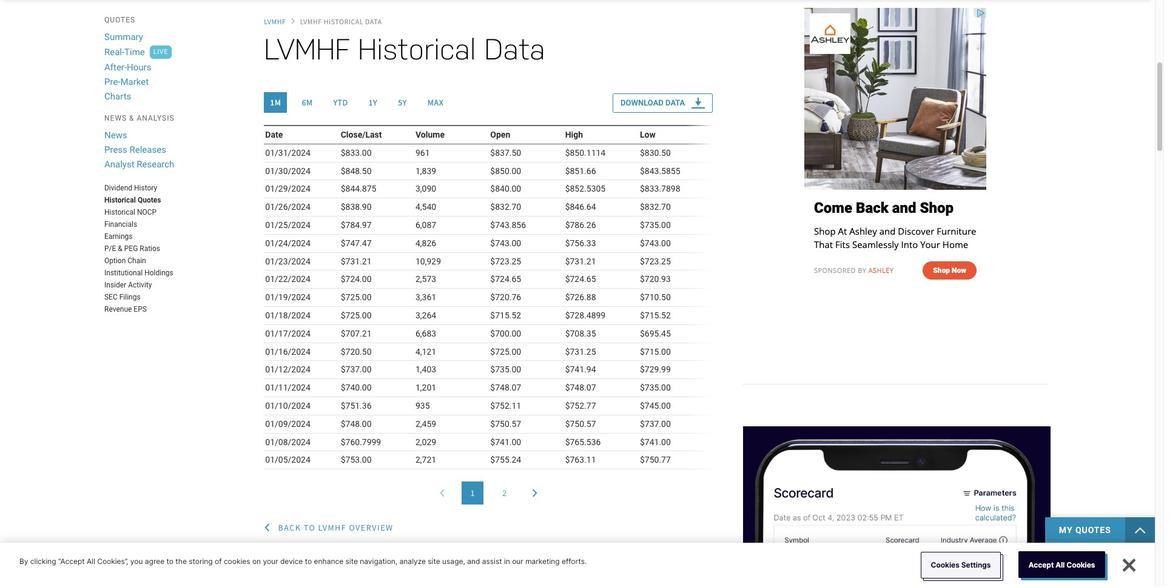 Task type: vqa. For each thing, say whether or not it's contained in the screenshot.


Task type: locate. For each thing, give the bounding box(es) containing it.
2 horizontal spatial &
[[423, 551, 427, 559]]

filings
[[119, 293, 141, 302]]

$735.00 for $748.07
[[640, 383, 671, 393]]

$846.64
[[565, 202, 596, 212]]

on left your
[[252, 557, 261, 566]]

personalized
[[218, 559, 285, 572]]

01/17/2024
[[265, 329, 311, 339]]

1 vertical spatial &
[[118, 245, 122, 253]]

quotes up the summary
[[104, 16, 135, 24]]

2 horizontal spatial and
[[467, 557, 480, 566]]

0 horizontal spatial and
[[335, 559, 347, 568]]

01/24/2024
[[265, 238, 311, 248]]

max
[[428, 97, 444, 108]]

01/19/2024
[[265, 293, 311, 302]]

$838.90
[[341, 202, 372, 212]]

0 horizontal spatial in
[[401, 559, 406, 568]]

1 vertical spatial data
[[666, 98, 685, 107]]

$724.65 up $726.88
[[565, 275, 596, 284]]

2 vertical spatial historical
[[104, 208, 135, 217]]

volume column header
[[414, 126, 489, 144]]

to right 10
[[305, 557, 312, 566]]

all
[[87, 557, 95, 566], [1056, 561, 1065, 570]]

quotes
[[104, 16, 135, 24], [138, 196, 161, 205], [1076, 526, 1112, 536]]

$725.00 down $700.00
[[491, 347, 521, 357]]

$743.00 up $720.93
[[640, 238, 671, 248]]

$750.57 down the $752.11
[[491, 419, 521, 429]]

$737.00 down $745.00
[[640, 419, 671, 429]]

1 vertical spatial quotes
[[138, 196, 161, 205]]

$832.70 down the $840.00
[[491, 202, 521, 212]]

join the nasdaq+ community for more personalized data, exclusive content, and market analysis. try it today for $4.99/month.
[[15, 559, 676, 572]]

historical up financials on the top of page
[[104, 208, 135, 217]]

0 vertical spatial &
[[129, 114, 134, 123]]

1 horizontal spatial $731.21
[[565, 256, 596, 266]]

1 horizontal spatial $832.70
[[640, 202, 671, 212]]

1 $723.25 from the left
[[491, 256, 521, 266]]

4,121
[[416, 347, 437, 357]]

high column header
[[564, 126, 639, 144]]

1 site from the left
[[346, 557, 358, 566]]

quotes up nocp
[[138, 196, 161, 205]]

$748.07 up the $752.11
[[491, 383, 521, 393]]

01/25/2024
[[265, 220, 311, 230]]

hours
[[127, 62, 151, 73]]

lvmhf link
[[264, 17, 286, 26]]

accept
[[1029, 561, 1055, 570]]

historical down dividend
[[104, 196, 136, 205]]

1 horizontal spatial $743.00
[[640, 238, 671, 248]]

on inside get up to 10 years of daily historical stock prices & volumes.  the "close/last" is the "adjust consolidated close price".  data provided by edgar online . the net and percent change in the quote bar is based on the nasdaq official close price (nocp).
[[482, 559, 490, 568]]

$731.21 down the $747.47 at the left of the page
[[341, 256, 372, 266]]

ratios
[[140, 245, 160, 253]]

1 horizontal spatial cookies
[[1067, 561, 1096, 570]]

4,826
[[416, 238, 437, 248]]

live
[[153, 48, 168, 56]]

1 horizontal spatial in
[[504, 557, 510, 566]]

$756.33
[[565, 238, 596, 248]]

$760.7999
[[341, 437, 381, 447]]

site
[[346, 557, 358, 566], [428, 557, 441, 566]]

1 horizontal spatial $723.25
[[640, 256, 671, 266]]

news
[[104, 130, 127, 141]]

& up quote
[[423, 551, 427, 559]]

2,721
[[416, 455, 437, 465]]

history
[[134, 184, 157, 192]]

0 horizontal spatial for
[[171, 559, 185, 572]]

$725.00 down the $724.00
[[341, 293, 372, 302]]

01/16/2024
[[265, 347, 311, 357]]

$723.25 up $720.76 at the left
[[491, 256, 521, 266]]

it
[[545, 559, 551, 572]]

close/last
[[341, 130, 382, 140]]

in down prices
[[401, 559, 406, 568]]

get
[[264, 551, 275, 559]]

01/11/2024
[[265, 383, 311, 393]]

cookies down my quotes
[[1067, 561, 1096, 570]]

$725.00 up $707.21 at the left bottom
[[341, 311, 372, 320]]

is up "nasdaq"
[[518, 551, 523, 559]]

$737.00 up $740.00
[[341, 365, 372, 375]]

1 for from the left
[[171, 559, 185, 572]]

cookies",
[[97, 557, 128, 566]]

all right accept
[[1056, 561, 1065, 570]]

2 vertical spatial $725.00
[[491, 347, 521, 357]]

1 horizontal spatial $748.07
[[565, 383, 596, 393]]

0 horizontal spatial &
[[118, 245, 122, 253]]

in left our
[[504, 557, 510, 566]]

1 horizontal spatial all
[[1056, 561, 1065, 570]]

$832.70
[[491, 202, 521, 212], [640, 202, 671, 212]]

3,090
[[416, 184, 437, 194]]

1 horizontal spatial quotes
[[138, 196, 161, 205]]

of right more on the left bottom of the page
[[215, 557, 222, 566]]

on inside privacy alert dialog
[[252, 557, 261, 566]]

max button
[[422, 92, 450, 113]]

institutional holdings link
[[104, 269, 173, 277]]

2 site from the left
[[428, 557, 441, 566]]

0 horizontal spatial $737.00
[[341, 365, 372, 375]]

01/10/2024
[[265, 401, 311, 411]]

data up low column header
[[666, 98, 685, 107]]

0 horizontal spatial $743.00
[[491, 238, 521, 248]]

historical up '5y'
[[358, 33, 476, 66]]

&
[[129, 114, 134, 123], [118, 245, 122, 253], [423, 551, 427, 559]]

2 vertical spatial &
[[423, 551, 427, 559]]

for
[[171, 559, 185, 572], [587, 559, 601, 572]]

analyst
[[104, 159, 135, 170]]

2 cookies from the left
[[1067, 561, 1096, 570]]

5y
[[398, 97, 407, 108]]

0 horizontal spatial $748.07
[[491, 383, 521, 393]]

on down "close/last"
[[482, 559, 490, 568]]

$784.97
[[341, 220, 372, 230]]

low column header
[[639, 126, 713, 144]]

the
[[462, 551, 474, 559]]

to
[[304, 523, 316, 534], [287, 551, 294, 559], [167, 557, 174, 566], [305, 557, 312, 566]]

& right p/e
[[118, 245, 122, 253]]

2 vertical spatial quotes
[[1076, 526, 1112, 536]]

$752.11
[[491, 401, 521, 411]]

on
[[252, 557, 261, 566], [482, 559, 490, 568]]

row
[[264, 126, 713, 144]]

all inside button
[[1056, 561, 1065, 570]]

$724.65 up $720.76 at the left
[[491, 275, 521, 284]]

$731.21
[[341, 256, 372, 266], [565, 256, 596, 266]]

enhance
[[314, 557, 344, 566]]

click to dismiss this message and remain on nasdaq.com image
[[1125, 558, 1137, 571]]

1 horizontal spatial $724.65
[[565, 275, 596, 284]]

0 horizontal spatial $832.70
[[491, 202, 521, 212]]

volume
[[416, 130, 445, 140]]

revenue
[[104, 305, 132, 314]]

0 vertical spatial historical
[[358, 33, 476, 66]]

$743.00 down the $743.856
[[491, 238, 521, 248]]

back to lvmhf overview
[[278, 523, 394, 534]]

by
[[19, 557, 28, 566]]

exclusive
[[317, 559, 365, 572]]

0 horizontal spatial $750.57
[[491, 419, 521, 429]]

news & analysis
[[104, 114, 175, 123]]

2 $750.57 from the left
[[565, 419, 596, 429]]

p/e & peg ratios link
[[104, 245, 160, 253]]

$743.856
[[491, 220, 526, 230]]

and left assist
[[467, 557, 480, 566]]

0 horizontal spatial on
[[252, 557, 261, 566]]

0 horizontal spatial of
[[215, 557, 222, 566]]

press
[[104, 144, 127, 155]]

1y
[[369, 97, 378, 108]]

$715.52 down $710.50 in the right of the page
[[640, 311, 671, 320]]

online
[[285, 559, 305, 568]]

$723.25 up $720.93
[[640, 256, 671, 266]]

1 vertical spatial $725.00
[[341, 311, 372, 320]]

and down daily
[[335, 559, 347, 568]]

2
[[503, 488, 507, 499]]

1 horizontal spatial site
[[428, 557, 441, 566]]

$832.70 down $833.7898
[[640, 202, 671, 212]]

up
[[277, 551, 285, 559]]

net
[[323, 559, 333, 568]]

financials link
[[104, 220, 137, 229]]

data
[[365, 17, 382, 26], [666, 98, 685, 107]]

0 horizontal spatial $724.65
[[491, 275, 521, 284]]

download data button
[[613, 93, 713, 113]]

0 horizontal spatial $741.00
[[491, 437, 521, 447]]

cookies left settings
[[931, 561, 960, 570]]

1 horizontal spatial $715.52
[[640, 311, 671, 320]]

consolidated
[[561, 551, 603, 559]]

$750.57 down $752.77
[[565, 419, 596, 429]]

of inside get up to 10 years of daily historical stock prices & volumes.  the "close/last" is the "adjust consolidated close price".  data provided by edgar online . the net and percent change in the quote bar is based on the nasdaq official close price (nocp).
[[325, 551, 331, 559]]

and left bar at bottom left
[[415, 559, 434, 572]]

1 horizontal spatial on
[[482, 559, 490, 568]]

1 $748.07 from the left
[[491, 383, 521, 393]]

$729.99
[[640, 365, 671, 375]]

based
[[460, 559, 480, 568]]

earnings link
[[104, 232, 133, 241]]

the right our
[[525, 551, 535, 559]]

open column header
[[489, 126, 564, 144]]

$741.00 up $750.77
[[640, 437, 671, 447]]

$741.00 up $755.24
[[491, 437, 521, 447]]

$745.00
[[640, 401, 671, 411]]

all right "accept
[[87, 557, 95, 566]]

provided
[[665, 551, 693, 559]]

$726.88
[[565, 293, 596, 302]]

download data
[[621, 98, 687, 107]]

1 horizontal spatial of
[[325, 551, 331, 559]]

quotes right my
[[1076, 526, 1112, 536]]

1 cookies from the left
[[931, 561, 960, 570]]

to right up on the left
[[287, 551, 294, 559]]

0 horizontal spatial cookies
[[931, 561, 960, 570]]

1 horizontal spatial $741.00
[[640, 437, 671, 447]]

in inside privacy alert dialog
[[504, 557, 510, 566]]

0 vertical spatial $735.00
[[640, 220, 671, 230]]

1 vertical spatial $737.00
[[640, 419, 671, 429]]

historical
[[358, 33, 476, 66], [104, 196, 136, 205], [104, 208, 135, 217]]

$715.52 up $700.00
[[491, 311, 521, 320]]

01/30/2024
[[265, 166, 311, 176]]

lvmhf for lvmhf historical data
[[264, 33, 349, 66]]

$735.00 down $700.00
[[491, 365, 521, 375]]

1 horizontal spatial for
[[587, 559, 601, 572]]

eps
[[134, 305, 147, 314]]

1 horizontal spatial and
[[415, 559, 434, 572]]

$852.5305
[[565, 184, 606, 194]]

& right news
[[129, 114, 134, 123]]

the left "storing"
[[176, 557, 187, 566]]

$731.21 down $756.33
[[565, 256, 596, 266]]

2 $715.52 from the left
[[640, 311, 671, 320]]

1 horizontal spatial $737.00
[[640, 419, 671, 429]]

2 $724.65 from the left
[[565, 275, 596, 284]]

get up to 10 years of daily historical stock prices & volumes.  the "close/last" is the "adjust consolidated close price".  data provided by edgar online . the net and percent change in the quote bar is based on the nasdaq official close price (nocp).
[[264, 551, 702, 568]]

$735.00 up $745.00
[[640, 383, 671, 393]]

our
[[512, 557, 524, 566]]

in
[[504, 557, 510, 566], [401, 559, 406, 568]]

0 horizontal spatial quotes
[[104, 16, 135, 24]]

dividend history historical quotes historical nocp financials earnings p/e & peg ratios option chain institutional holdings insider activity sec filings revenue eps
[[104, 184, 173, 314]]

0 horizontal spatial data
[[365, 17, 382, 26]]

0 horizontal spatial $723.25
[[491, 256, 521, 266]]

data inside button
[[666, 98, 685, 107]]

1 $731.21 from the left
[[341, 256, 372, 266]]

$735.00 down $833.7898
[[640, 220, 671, 230]]

data right historical
[[365, 17, 382, 26]]

10,929
[[416, 256, 441, 266]]

is right bar at bottom left
[[453, 559, 458, 568]]

0 vertical spatial $737.00
[[341, 365, 372, 375]]

0 horizontal spatial site
[[346, 557, 358, 566]]

2 horizontal spatial quotes
[[1076, 526, 1112, 536]]

of up net
[[325, 551, 331, 559]]

2 $731.21 from the left
[[565, 256, 596, 266]]

1 horizontal spatial data
[[666, 98, 685, 107]]

0 horizontal spatial $715.52
[[491, 311, 521, 320]]

2 vertical spatial $735.00
[[640, 383, 671, 393]]

. the
[[305, 559, 321, 568]]

edgar online link
[[264, 559, 305, 568]]

1 horizontal spatial $750.57
[[565, 419, 596, 429]]

0 vertical spatial $725.00
[[341, 293, 372, 302]]

to right back
[[304, 523, 316, 534]]

of
[[325, 551, 331, 559], [215, 557, 222, 566]]

2 $748.07 from the left
[[565, 383, 596, 393]]

0 horizontal spatial $731.21
[[341, 256, 372, 266]]

real-
[[104, 47, 125, 58]]

$748.07 up $752.77
[[565, 383, 596, 393]]



Task type: describe. For each thing, give the bounding box(es) containing it.
$837.50
[[491, 148, 521, 158]]

analyze
[[400, 557, 426, 566]]

$786.26
[[565, 220, 596, 230]]

1 horizontal spatial is
[[518, 551, 523, 559]]

$830.50
[[640, 148, 671, 158]]

2 $741.00 from the left
[[640, 437, 671, 447]]

join
[[15, 559, 36, 572]]

historical nocp link
[[104, 208, 157, 217]]

1 $715.52 from the left
[[491, 311, 521, 320]]

news
[[104, 114, 127, 123]]

back to lvmhf overview link
[[278, 523, 394, 534]]

$720.50
[[341, 347, 372, 357]]

the down "close/last"
[[492, 559, 502, 568]]

01/09/2024
[[265, 419, 311, 429]]

6,087
[[416, 220, 437, 230]]

and inside privacy alert dialog
[[467, 557, 480, 566]]

daily
[[333, 551, 348, 559]]

lvmhf for lvmhf historical data
[[300, 17, 322, 26]]

1 vertical spatial historical
[[104, 196, 136, 205]]

$750.77
[[640, 455, 671, 465]]

storing
[[189, 557, 213, 566]]

summary
[[104, 32, 143, 42]]

accept all cookies
[[1029, 561, 1096, 570]]

$725.00 for 01/19/2024
[[341, 293, 372, 302]]

to right "agree"
[[167, 557, 174, 566]]

more
[[188, 559, 215, 572]]

official
[[531, 559, 553, 568]]

percent
[[349, 559, 373, 568]]

analyst research link
[[104, 158, 174, 171]]

my quotes button
[[1046, 518, 1156, 544]]

and inside get up to 10 years of daily historical stock prices & volumes.  the "close/last" is the "adjust consolidated close price".  data provided by edgar online . the net and percent change in the quote bar is based on the nasdaq official close price (nocp).
[[335, 559, 347, 568]]

& inside get up to 10 years of daily historical stock prices & volumes.  the "close/last" is the "adjust consolidated close price".  data provided by edgar online . the net and percent change in the quote bar is based on the nasdaq official close price (nocp).
[[423, 551, 427, 559]]

01/05/2024
[[265, 455, 311, 465]]

quotes inside my quotes 'button'
[[1076, 526, 1112, 536]]

$735.00 for $786.26
[[640, 220, 671, 230]]

of inside privacy alert dialog
[[215, 557, 222, 566]]

2 $723.25 from the left
[[640, 256, 671, 266]]

marketing
[[526, 557, 560, 566]]

2 for from the left
[[587, 559, 601, 572]]

1 $724.65 from the left
[[491, 275, 521, 284]]

nplus promo banner_v2 image
[[744, 427, 1051, 588]]

2 $832.70 from the left
[[640, 202, 671, 212]]

holdings
[[145, 269, 173, 277]]

1 $741.00 from the left
[[491, 437, 521, 447]]

$752.77
[[565, 401, 596, 411]]

close/last column header
[[339, 126, 414, 144]]

1 $750.57 from the left
[[491, 419, 521, 429]]

$725.00 for 01/18/2024
[[341, 311, 372, 320]]

$848.50
[[341, 166, 372, 176]]

1 $743.00 from the left
[[491, 238, 521, 248]]

option
[[104, 257, 126, 265]]

you
[[130, 557, 143, 566]]

0 vertical spatial data
[[365, 17, 382, 26]]

high
[[565, 130, 583, 140]]

row containing date
[[264, 126, 713, 144]]

date column header
[[264, 126, 339, 144]]

activity
[[128, 281, 152, 290]]

01/29/2024
[[265, 184, 311, 194]]

01/12/2024
[[265, 365, 311, 375]]

$707.21
[[341, 329, 372, 339]]

real-time link
[[104, 46, 145, 58]]

by clicking "accept all cookies", you agree to the storing of cookies on your device to enhance site navigation, analyze site usage, and assist in our marketing efforts.
[[19, 557, 587, 566]]

revenue eps link
[[104, 305, 147, 314]]

community
[[110, 559, 168, 572]]

$753.00
[[341, 455, 372, 465]]

quotes inside dividend history historical quotes historical nocp financials earnings p/e & peg ratios option chain institutional holdings insider activity sec filings revenue eps
[[138, 196, 161, 205]]

open
[[491, 130, 511, 140]]

market
[[120, 76, 149, 87]]

privacy alert dialog
[[19, 552, 1136, 579]]

$748.00
[[341, 419, 372, 429]]

financials
[[104, 220, 137, 229]]

historical
[[350, 551, 380, 559]]

01/22/2024
[[265, 275, 311, 284]]

market
[[437, 559, 473, 572]]

1 $832.70 from the left
[[491, 202, 521, 212]]

& inside dividend history historical quotes historical nocp financials earnings p/e & peg ratios option chain institutional holdings insider activity sec filings revenue eps
[[118, 245, 122, 253]]

advertisement element
[[805, 8, 987, 372]]

0 horizontal spatial all
[[87, 557, 95, 566]]

cookies settings button
[[921, 552, 1002, 579]]

dividend history link
[[104, 184, 157, 192]]

1m button
[[264, 92, 287, 113]]

$715.00
[[640, 347, 671, 357]]

real-time
[[104, 47, 145, 58]]

1
[[471, 488, 475, 499]]

prices
[[401, 551, 421, 559]]

historical
[[324, 17, 364, 26]]

01/18/2024
[[265, 311, 311, 320]]

the inside privacy alert dialog
[[176, 557, 187, 566]]

2,573
[[416, 275, 437, 284]]

the down prices
[[408, 559, 418, 568]]

ytd
[[334, 97, 348, 108]]

1 vertical spatial $735.00
[[491, 365, 521, 375]]

by
[[695, 551, 702, 559]]

price".  data
[[624, 551, 663, 559]]

quote
[[420, 559, 439, 568]]

$851.66
[[565, 166, 596, 176]]

1,403
[[416, 365, 437, 375]]

the right join
[[39, 559, 57, 572]]

0 vertical spatial quotes
[[104, 16, 135, 24]]

bar
[[441, 559, 451, 568]]

settings
[[962, 561, 991, 570]]

2 $743.00 from the left
[[640, 238, 671, 248]]

sec filings link
[[104, 293, 141, 302]]

$4.99/month.
[[604, 559, 676, 572]]

ytd button
[[327, 92, 354, 113]]

2,459
[[416, 419, 437, 429]]

stock
[[382, 551, 399, 559]]

pre-market link
[[104, 76, 149, 88]]

dividend
[[104, 184, 132, 192]]

lvmhf for lvmhf link
[[264, 17, 286, 26]]

nocp
[[137, 208, 157, 217]]

1 horizontal spatial &
[[129, 114, 134, 123]]

analysis.
[[476, 559, 522, 572]]

to inside get up to 10 years of daily historical stock prices & volumes.  the "close/last" is the "adjust consolidated close price".  data provided by edgar online . the net and percent change in the quote bar is based on the nasdaq official close price (nocp).
[[287, 551, 294, 559]]

research
[[137, 159, 174, 170]]

0 horizontal spatial is
[[453, 559, 458, 568]]

$747.47
[[341, 238, 372, 248]]

in inside get up to 10 years of daily historical stock prices & volumes.  the "close/last" is the "adjust consolidated close price".  data provided by edgar online . the net and percent change in the quote bar is based on the nasdaq official close price (nocp).
[[401, 559, 406, 568]]

your
[[263, 557, 278, 566]]

$700.00
[[491, 329, 521, 339]]

price
[[575, 559, 592, 568]]



